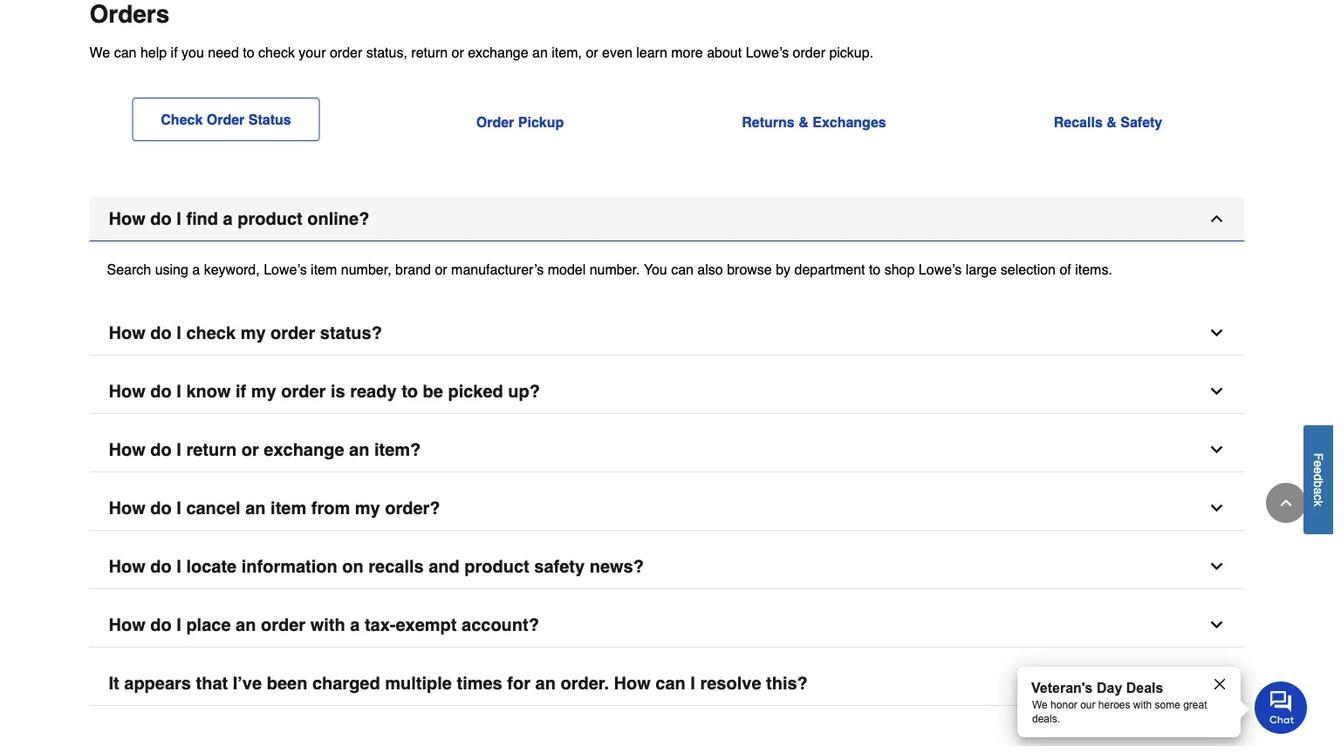 Task type: vqa. For each thing, say whether or not it's contained in the screenshot.
rightmost up
no



Task type: locate. For each thing, give the bounding box(es) containing it.
we for we can help if you need to check your order status, return or exchange an item, or even learn more about lowe's order pickup.
[[89, 44, 110, 60]]

be
[[423, 382, 443, 402]]

0 vertical spatial item
[[311, 261, 337, 277]]

& for returns
[[798, 114, 809, 130]]

how
[[109, 209, 145, 229], [109, 323, 145, 343], [109, 382, 145, 402], [109, 440, 145, 460], [109, 499, 145, 519], [109, 557, 145, 577], [109, 616, 145, 636], [614, 674, 651, 694]]

we for we honor our heroes with some great deals.
[[1032, 700, 1048, 712]]

1 do from the top
[[150, 209, 172, 229]]

picked
[[448, 382, 503, 402]]

1 vertical spatial can
[[671, 261, 694, 277]]

we up deals.
[[1032, 700, 1048, 712]]

an right cancel
[[245, 499, 266, 519]]

items.
[[1075, 261, 1112, 277]]

1 chevron down image from the top
[[1208, 325, 1225, 342]]

1 vertical spatial chevron down image
[[1208, 441, 1225, 459]]

0 horizontal spatial check
[[186, 323, 236, 343]]

b
[[1312, 481, 1326, 488]]

to right "need"
[[243, 44, 254, 60]]

do for locate
[[150, 557, 172, 577]]

great
[[1183, 700, 1207, 712]]

or right status,
[[452, 44, 464, 60]]

1 vertical spatial product
[[464, 557, 529, 577]]

return right status,
[[411, 44, 448, 60]]

i for know
[[176, 382, 181, 402]]

veteran's day deals
[[1031, 681, 1163, 696]]

with left "tax-"
[[310, 616, 345, 636]]

up?
[[508, 382, 540, 402]]

how do i place an order with a tax-exempt account? button
[[89, 604, 1245, 648]]

0 horizontal spatial exchange
[[264, 440, 344, 460]]

recalls & safety link
[[1054, 114, 1162, 130]]

my right know
[[251, 382, 276, 402]]

f
[[1312, 453, 1326, 461]]

1 horizontal spatial product
[[464, 557, 529, 577]]

if left you at top
[[171, 44, 178, 60]]

1 horizontal spatial to
[[401, 382, 418, 402]]

2 e from the top
[[1312, 468, 1326, 474]]

we
[[89, 44, 110, 60], [1032, 700, 1048, 712]]

1 vertical spatial with
[[1133, 700, 1152, 712]]

return up cancel
[[186, 440, 237, 460]]

help
[[140, 44, 167, 60]]

of
[[1060, 261, 1071, 277]]

check inside button
[[186, 323, 236, 343]]

item for an
[[271, 499, 306, 519]]

1 vertical spatial to
[[869, 261, 881, 277]]

0 horizontal spatial &
[[798, 114, 809, 130]]

chevron down image for be
[[1208, 383, 1225, 400]]

0 horizontal spatial we
[[89, 44, 110, 60]]

status
[[248, 111, 291, 127]]

1 horizontal spatial we
[[1032, 700, 1048, 712]]

i for find
[[176, 209, 181, 229]]

order right check
[[207, 111, 245, 127]]

1 vertical spatial my
[[251, 382, 276, 402]]

0 horizontal spatial lowe's
[[264, 261, 307, 277]]

orders
[[89, 0, 170, 28]]

how inside button
[[109, 557, 145, 577]]

1 horizontal spatial item
[[311, 261, 337, 277]]

a left "tax-"
[[350, 616, 360, 636]]

5 chevron down image from the top
[[1208, 675, 1225, 693]]

exchange left item,
[[468, 44, 528, 60]]

2 vertical spatial my
[[355, 499, 380, 519]]

item
[[311, 261, 337, 277], [271, 499, 306, 519]]

i
[[176, 209, 181, 229], [176, 323, 181, 343], [176, 382, 181, 402], [176, 440, 181, 460], [176, 499, 181, 519], [176, 557, 181, 577], [176, 616, 181, 636], [690, 674, 695, 694]]

check up know
[[186, 323, 236, 343]]

chevron down image inside how do i check my order status? button
[[1208, 325, 1225, 342]]

0 vertical spatial chevron down image
[[1208, 325, 1225, 342]]

2 chevron down image from the top
[[1208, 441, 1225, 459]]

5 do from the top
[[150, 499, 172, 519]]

1 & from the left
[[798, 114, 809, 130]]

how do i check my order status? button
[[89, 311, 1245, 356]]

we down orders
[[89, 44, 110, 60]]

chevron down image inside how do i locate information on recalls and product safety news? button
[[1208, 558, 1225, 576]]

or right brand
[[435, 261, 447, 277]]

item inside button
[[271, 499, 306, 519]]

1 vertical spatial exchange
[[264, 440, 344, 460]]

1 vertical spatial we
[[1032, 700, 1048, 712]]

do inside 'button'
[[150, 382, 172, 402]]

0 horizontal spatial order
[[207, 111, 245, 127]]

chevron down image inside it appears that i've been charged multiple times for an order. how can i resolve this? button
[[1208, 675, 1225, 693]]

a up k
[[1312, 488, 1326, 495]]

can
[[114, 44, 137, 60], [671, 261, 694, 277], [656, 674, 686, 694]]

how do i know if my order is ready to be picked up?
[[109, 382, 540, 402]]

recalls
[[368, 557, 424, 577]]

how for how do i find a product online?
[[109, 209, 145, 229]]

7 do from the top
[[150, 616, 172, 636]]

0 horizontal spatial item
[[271, 499, 306, 519]]

how inside button
[[109, 209, 145, 229]]

pickup
[[518, 114, 564, 130]]

1 chevron down image from the top
[[1208, 383, 1225, 400]]

chevron down image
[[1208, 383, 1225, 400], [1208, 500, 1225, 517], [1208, 558, 1225, 576], [1208, 617, 1225, 634], [1208, 675, 1225, 693]]

1 vertical spatial return
[[186, 440, 237, 460]]

3 do from the top
[[150, 382, 172, 402]]

0 vertical spatial we
[[89, 44, 110, 60]]

0 horizontal spatial if
[[171, 44, 178, 60]]

a inside button
[[350, 616, 360, 636]]

product inside button
[[464, 557, 529, 577]]

1 vertical spatial check
[[186, 323, 236, 343]]

e up d
[[1312, 461, 1326, 468]]

order left status?
[[271, 323, 315, 343]]

it
[[109, 674, 119, 694]]

my
[[240, 323, 266, 343], [251, 382, 276, 402], [355, 499, 380, 519]]

to left "be"
[[401, 382, 418, 402]]

do inside button
[[150, 557, 172, 577]]

0 horizontal spatial to
[[243, 44, 254, 60]]

1 vertical spatial if
[[236, 382, 246, 402]]

if inside 'button'
[[236, 382, 246, 402]]

item left number,
[[311, 261, 337, 277]]

6 do from the top
[[150, 557, 172, 577]]

product
[[238, 209, 302, 229], [464, 557, 529, 577]]

number,
[[341, 261, 391, 277]]

with down the deals
[[1133, 700, 1152, 712]]

lowe's right keyword,
[[264, 261, 307, 277]]

exchange down how do i know if my order is ready to be picked up?
[[264, 440, 344, 460]]

check left your
[[258, 44, 295, 60]]

more
[[671, 44, 703, 60]]

do
[[150, 209, 172, 229], [150, 323, 172, 343], [150, 382, 172, 402], [150, 440, 172, 460], [150, 499, 172, 519], [150, 557, 172, 577], [150, 616, 172, 636]]

i inside button
[[176, 209, 181, 229]]

do inside button
[[150, 209, 172, 229]]

returns & exchanges link
[[742, 114, 886, 130]]

chevron down image inside how do i cancel an item from my order? button
[[1208, 500, 1225, 517]]

check
[[258, 44, 295, 60], [186, 323, 236, 343]]

0 vertical spatial with
[[310, 616, 345, 636]]

an
[[532, 44, 548, 60], [349, 440, 369, 460], [245, 499, 266, 519], [236, 616, 256, 636], [535, 674, 556, 694]]

can left 'help'
[[114, 44, 137, 60]]

chevron down image
[[1208, 325, 1225, 342], [1208, 441, 1225, 459]]

1 horizontal spatial exchange
[[468, 44, 528, 60]]

chevron down image for how do i check my order status?
[[1208, 325, 1225, 342]]

for
[[507, 674, 530, 694]]

my right from
[[355, 499, 380, 519]]

e up b
[[1312, 468, 1326, 474]]

1 horizontal spatial order
[[476, 114, 514, 130]]

or
[[452, 44, 464, 60], [586, 44, 598, 60], [435, 261, 447, 277], [241, 440, 259, 460]]

1 horizontal spatial check
[[258, 44, 295, 60]]

how inside 'button'
[[109, 382, 145, 402]]

product right and
[[464, 557, 529, 577]]

recalls & safety
[[1054, 114, 1162, 130]]

or up how do i cancel an item from my order?
[[241, 440, 259, 460]]

e
[[1312, 461, 1326, 468], [1312, 468, 1326, 474]]

also
[[697, 261, 723, 277]]

order left pickup
[[476, 114, 514, 130]]

2 chevron down image from the top
[[1208, 500, 1225, 517]]

chevron down image inside how do i place an order with a tax-exempt account? button
[[1208, 617, 1225, 634]]

how do i locate information on recalls and product safety news?
[[109, 557, 644, 577]]

2 & from the left
[[1107, 114, 1117, 130]]

& right returns
[[798, 114, 809, 130]]

chat invite button image
[[1255, 681, 1308, 735]]

a
[[223, 209, 233, 229], [192, 261, 200, 277], [1312, 488, 1326, 495], [350, 616, 360, 636]]

product up keyword,
[[238, 209, 302, 229]]

information
[[241, 557, 337, 577]]

0 horizontal spatial product
[[238, 209, 302, 229]]

check order status link
[[132, 98, 320, 141]]

2 vertical spatial can
[[656, 674, 686, 694]]

chevron down image inside how do i know if my order is ready to be picked up? 'button'
[[1208, 383, 1225, 400]]

0 vertical spatial check
[[258, 44, 295, 60]]

an left item,
[[532, 44, 548, 60]]

my down keyword,
[[240, 323, 266, 343]]

order
[[207, 111, 245, 127], [476, 114, 514, 130]]

can right you
[[671, 261, 694, 277]]

do for place
[[150, 616, 172, 636]]

2 do from the top
[[150, 323, 172, 343]]

0 vertical spatial can
[[114, 44, 137, 60]]

to inside 'button'
[[401, 382, 418, 402]]

0 horizontal spatial return
[[186, 440, 237, 460]]

0 vertical spatial exchange
[[468, 44, 528, 60]]

a right find
[[223, 209, 233, 229]]

exchange
[[468, 44, 528, 60], [264, 440, 344, 460]]

to left shop
[[869, 261, 881, 277]]

chevron up image
[[1277, 495, 1295, 512]]

order inside 'button'
[[281, 382, 326, 402]]

4 chevron down image from the top
[[1208, 617, 1225, 634]]

been
[[267, 674, 307, 694]]

account?
[[462, 616, 539, 636]]

0 horizontal spatial with
[[310, 616, 345, 636]]

find
[[186, 209, 218, 229]]

chevron down image for how do i return or exchange an item?
[[1208, 441, 1225, 459]]

product inside button
[[238, 209, 302, 229]]

with
[[310, 616, 345, 636], [1133, 700, 1152, 712]]

times
[[457, 674, 502, 694]]

how do i find a product online? button
[[89, 197, 1245, 242]]

0 vertical spatial product
[[238, 209, 302, 229]]

pickup.
[[829, 44, 873, 60]]

if
[[171, 44, 178, 60], [236, 382, 246, 402]]

1 horizontal spatial &
[[1107, 114, 1117, 130]]

browse
[[727, 261, 772, 277]]

your
[[299, 44, 326, 60]]

chevron down image inside how do i return or exchange an item? button
[[1208, 441, 1225, 459]]

f e e d b a c k
[[1312, 453, 1326, 507]]

1 horizontal spatial with
[[1133, 700, 1152, 712]]

i inside 'button'
[[176, 382, 181, 402]]

i inside button
[[176, 557, 181, 577]]

order?
[[385, 499, 440, 519]]

place
[[186, 616, 231, 636]]

exempt
[[396, 616, 457, 636]]

lowe's right about
[[746, 44, 789, 60]]

3 chevron down image from the top
[[1208, 558, 1225, 576]]

0 vertical spatial return
[[411, 44, 448, 60]]

1 vertical spatial item
[[271, 499, 306, 519]]

a inside button
[[223, 209, 233, 229]]

2 vertical spatial to
[[401, 382, 418, 402]]

how do i place an order with a tax-exempt account?
[[109, 616, 539, 636]]

order left is
[[281, 382, 326, 402]]

if right know
[[236, 382, 246, 402]]

need
[[208, 44, 239, 60]]

we inside we honor our heroes with some great deals.
[[1032, 700, 1048, 712]]

lowe's right shop
[[919, 261, 962, 277]]

can down how do i place an order with a tax-exempt account? button
[[656, 674, 686, 694]]

multiple
[[385, 674, 452, 694]]

item left from
[[271, 499, 306, 519]]

how for how do i place an order with a tax-exempt account?
[[109, 616, 145, 636]]

1 e from the top
[[1312, 461, 1326, 468]]

cancel
[[186, 499, 240, 519]]

4 do from the top
[[150, 440, 172, 460]]

how for how do i locate information on recalls and product safety news?
[[109, 557, 145, 577]]

& left safety
[[1107, 114, 1117, 130]]

&
[[798, 114, 809, 130], [1107, 114, 1117, 130]]

1 horizontal spatial if
[[236, 382, 246, 402]]

do for find
[[150, 209, 172, 229]]

an left item?
[[349, 440, 369, 460]]

veteran's
[[1031, 681, 1093, 696]]



Task type: describe. For each thing, give the bounding box(es) containing it.
an right the for
[[535, 674, 556, 694]]

even
[[602, 44, 632, 60]]

we honor our heroes with some great deals.
[[1032, 700, 1207, 725]]

order up been
[[261, 616, 305, 636]]

an right the place
[[236, 616, 256, 636]]

& for recalls
[[1107, 114, 1117, 130]]

how do i check my order status?
[[109, 323, 382, 343]]

do for check
[[150, 323, 172, 343]]

status,
[[366, 44, 407, 60]]

and
[[429, 557, 460, 577]]

do for know
[[150, 382, 172, 402]]

tax-
[[365, 616, 396, 636]]

0 vertical spatial if
[[171, 44, 178, 60]]

we can help if you need to check your order status, return or exchange an item, or even learn more about lowe's order pickup.
[[89, 44, 873, 60]]

or inside button
[[241, 440, 259, 460]]

order pickup
[[476, 114, 564, 130]]

you
[[182, 44, 204, 60]]

ready
[[350, 382, 397, 402]]

that
[[196, 674, 228, 694]]

heroes
[[1098, 700, 1130, 712]]

charged
[[312, 674, 380, 694]]

i for locate
[[176, 557, 181, 577]]

return inside how do i return or exchange an item? button
[[186, 440, 237, 460]]

chevron down image for news?
[[1208, 558, 1225, 576]]

order right your
[[330, 44, 362, 60]]

know
[[186, 382, 231, 402]]

status?
[[320, 323, 382, 343]]

keyword,
[[204, 261, 260, 277]]

number.
[[590, 261, 640, 277]]

i for cancel
[[176, 499, 181, 519]]

item?
[[374, 440, 421, 460]]

returns
[[742, 114, 795, 130]]

manufacturer's
[[451, 261, 544, 277]]

how for how do i know if my order is ready to be picked up?
[[109, 382, 145, 402]]

news?
[[590, 557, 644, 577]]

brand
[[395, 261, 431, 277]]

it appears that i've been charged multiple times for an order. how can i resolve this?
[[109, 674, 808, 694]]

recalls
[[1054, 114, 1103, 130]]

how do i return or exchange an item? button
[[89, 428, 1245, 473]]

deals
[[1126, 681, 1163, 696]]

how for how do i cancel an item from my order?
[[109, 499, 145, 519]]

on
[[342, 557, 364, 577]]

chevron up image
[[1208, 210, 1225, 228]]

you
[[644, 261, 667, 277]]

exchanges
[[812, 114, 886, 130]]

search using a keyword, lowe's item number, brand or manufacturer's model number. you can also browse by department to shop lowe's large selection of items.
[[107, 261, 1112, 277]]

using
[[155, 261, 188, 277]]

a right the using
[[192, 261, 200, 277]]

selection
[[1001, 261, 1056, 277]]

check order status
[[161, 111, 291, 127]]

how do i locate information on recalls and product safety news? button
[[89, 545, 1245, 590]]

do for cancel
[[150, 499, 172, 519]]

how do i cancel an item from my order?
[[109, 499, 440, 519]]

0 vertical spatial my
[[240, 323, 266, 343]]

order left pickup.
[[793, 44, 825, 60]]

i for return
[[176, 440, 181, 460]]

my inside 'button'
[[251, 382, 276, 402]]

order.
[[560, 674, 609, 694]]

how for how do i return or exchange an item?
[[109, 440, 145, 460]]

item for lowe's
[[311, 261, 337, 277]]

chevron down image for account?
[[1208, 617, 1225, 634]]

scroll to top element
[[1266, 483, 1306, 523]]

with inside we honor our heroes with some great deals.
[[1133, 700, 1152, 712]]

i've
[[233, 674, 262, 694]]

returns & exchanges
[[742, 114, 886, 130]]

2 horizontal spatial to
[[869, 261, 881, 277]]

can inside button
[[656, 674, 686, 694]]

how do i know if my order is ready to be picked up? button
[[89, 370, 1245, 414]]

this?
[[766, 674, 808, 694]]

online?
[[307, 209, 369, 229]]

0 vertical spatial to
[[243, 44, 254, 60]]

order pickup link
[[476, 114, 564, 130]]

i for place
[[176, 616, 181, 636]]

about
[[707, 44, 742, 60]]

close image
[[1213, 678, 1227, 692]]

deals.
[[1032, 714, 1060, 725]]

learn
[[636, 44, 667, 60]]

item,
[[552, 44, 582, 60]]

order inside check order status link
[[207, 111, 245, 127]]

safety
[[534, 557, 585, 577]]

i for check
[[176, 323, 181, 343]]

by
[[776, 261, 791, 277]]

a inside "button"
[[1312, 488, 1326, 495]]

d
[[1312, 474, 1326, 481]]

1 horizontal spatial lowe's
[[746, 44, 789, 60]]

is
[[331, 382, 345, 402]]

how for how do i check my order status?
[[109, 323, 145, 343]]

f e e d b a c k button
[[1303, 426, 1334, 535]]

check
[[161, 111, 203, 127]]

chevron down image for order.
[[1208, 675, 1225, 693]]

with inside button
[[310, 616, 345, 636]]

how do i find a product online?
[[109, 209, 369, 229]]

do for return
[[150, 440, 172, 460]]

c
[[1312, 495, 1326, 501]]

or right item,
[[586, 44, 598, 60]]

1 horizontal spatial return
[[411, 44, 448, 60]]

some
[[1155, 700, 1180, 712]]

our
[[1080, 700, 1095, 712]]

how do i cancel an item from my order? button
[[89, 487, 1245, 531]]

shop
[[884, 261, 915, 277]]

exchange inside button
[[264, 440, 344, 460]]

how do i return or exchange an item?
[[109, 440, 421, 460]]

safety
[[1120, 114, 1162, 130]]

locate
[[186, 557, 237, 577]]

from
[[311, 499, 350, 519]]

2 horizontal spatial lowe's
[[919, 261, 962, 277]]

large
[[966, 261, 997, 277]]

it appears that i've been charged multiple times for an order. how can i resolve this? button
[[89, 662, 1245, 707]]

model
[[548, 261, 586, 277]]



